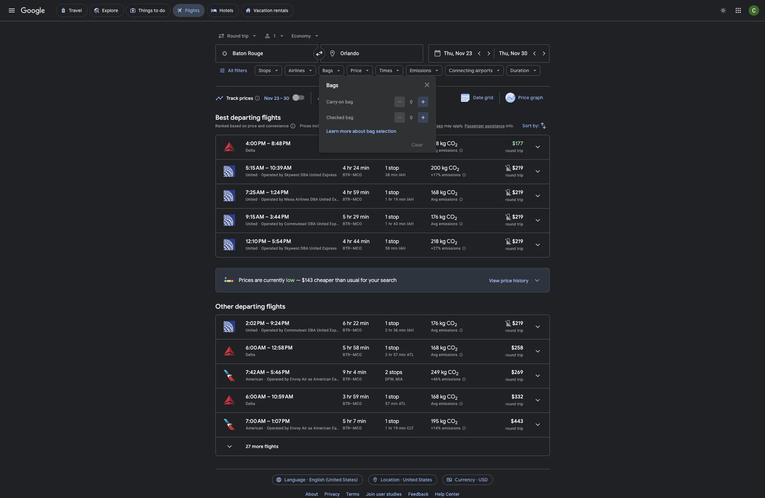 Task type: vqa. For each thing, say whether or not it's contained in the screenshot.
 at the bottom
no



Task type: describe. For each thing, give the bounding box(es) containing it.
+46% emissions
[[431, 377, 461, 382]]

hr inside 1 stop 1 hr 19 min clt
[[389, 426, 393, 431]]

ranked based on price and convenience
[[215, 124, 289, 128]]

layover (1 of 1) is a 1 hr 19 min layover at george bush intercontinental airport in houston. element
[[385, 197, 428, 202]]

– inside 4 hr 44 min btr – mco
[[350, 246, 353, 251]]

express for 4 hr 24 min
[[323, 173, 337, 177]]

round inside the $269 round trip
[[506, 378, 516, 382]]

trip inside $332 round trip
[[517, 402, 524, 407]]

3 hr 59 min btr – mco
[[343, 394, 369, 406]]

sort
[[523, 123, 532, 129]]

1 for 1 stop 1 hr 43 min iah
[[385, 214, 388, 221]]

total duration 6 hr 22 min. element
[[343, 321, 385, 328]]

airlines inside main content
[[296, 197, 309, 202]]

hr inside 4 hr 24 min btr – mco
[[347, 165, 352, 172]]

date grid
[[473, 95, 493, 101]]

co for 6 hr 22 min
[[447, 321, 455, 327]]

stops button
[[255, 63, 282, 78]]

iah for 4 hr 59 min
[[407, 197, 414, 202]]

5 round from the top
[[506, 247, 516, 251]]

12:10 pm – 5:54 pm
[[246, 239, 291, 245]]

– left arrival time: 1:07 pm. text field
[[267, 419, 270, 425]]

0 vertical spatial atl
[[399, 148, 406, 153]]

– left arrival time: 5:46 pm. text box
[[266, 370, 270, 376]]

mco for 5 hr 29 min
[[353, 222, 362, 226]]

min inside 4 hr 59 min btr – mco
[[361, 190, 369, 196]]

this price for this flight doesn't include overhead bin access. if you need a carry-on bag, use the bags filter to update prices. image for 200
[[505, 164, 513, 172]]

avg emissions for 6 hr 22 min
[[431, 328, 458, 333]]

united states
[[403, 477, 432, 483]]

10:39 am
[[270, 165, 292, 172]]

min inside 1 stop 58 min iah
[[391, 246, 398, 251]]

english
[[309, 477, 325, 483]]

any
[[318, 95, 326, 101]]

– inside 4:00 pm – 8:48 pm delta
[[267, 140, 270, 147]]

btr – mco
[[343, 148, 362, 153]]

learn more about tracked prices image
[[255, 95, 260, 101]]

+46%
[[431, 377, 441, 382]]

176 for 5 hr 29 min
[[431, 214, 439, 221]]

7
[[353, 419, 356, 425]]

operated for 9:24 pm
[[261, 328, 278, 333]]

flight details. leaves baton rouge metropolitan airport at 7:42 am on thursday, november 23 and arrives at orlando international airport at 5:46 pm on thursday, november 23. image
[[530, 368, 546, 384]]

learn
[[327, 128, 339, 134]]

1 stop 1 hr 43 min iah
[[385, 214, 414, 226]]

taxes
[[343, 124, 353, 128]]

this price for this flight doesn't include overhead bin access. if you need a carry-on bag, use the bags filter to update prices. image for 168
[[505, 189, 513, 197]]

round trip for 5 hr 29 min
[[506, 222, 524, 227]]

2 and from the left
[[420, 124, 426, 128]]

terms link
[[343, 489, 363, 499]]

2 for 9 hr 4 min
[[456, 372, 459, 377]]

bags inside 'popup button'
[[323, 68, 333, 74]]

mco for 3 hr 59 min
[[353, 402, 362, 406]]

learn more about bag selection
[[327, 128, 397, 134]]

flight details. leaves baton rouge metropolitan airport at 6:00 am on thursday, november 23 and arrives at orlando international airport at 12:58 pm on thursday, november 23. image
[[530, 344, 546, 359]]

kg for 3 hr 59 min
[[440, 394, 446, 401]]

connecting airports button
[[445, 63, 504, 78]]

443 US dollars text field
[[511, 419, 524, 425]]

4 inside 9 hr 4 min btr – mco
[[353, 370, 357, 376]]

2 inside 2 stops dfw , mia
[[385, 370, 388, 376]]

operated for 5:54 pm
[[261, 246, 278, 251]]

38
[[385, 173, 390, 177]]

– inside 5 hr 7 min btr – mco
[[350, 426, 353, 431]]

1 vertical spatial for
[[361, 277, 368, 284]]

states
[[419, 477, 432, 483]]

round trip for 4 hr 44 min
[[506, 247, 524, 251]]

kg for 6 hr 22 min
[[440, 321, 446, 327]]

– down about
[[350, 148, 353, 153]]

flight details. leaves baton rouge metropolitan airport at 2:02 pm on thursday, november 23 and arrives at orlando international airport at 9:24 pm on thursday, november 23. image
[[530, 319, 546, 335]]

co for 4 hr 44 min
[[447, 239, 455, 245]]

2 round from the top
[[506, 173, 516, 178]]

Arrival time: 1:24 PM. text field
[[271, 190, 289, 196]]

6:00 am for 12:58 pm
[[246, 345, 266, 352]]

min inside 5 hr 7 min btr – mco
[[357, 419, 366, 425]]

view price history image
[[529, 273, 545, 288]]

currently
[[264, 277, 285, 284]]

emissions for 5 hr 7 min
[[442, 426, 461, 431]]

trip inside the $269 round trip
[[517, 378, 524, 382]]

min inside 1 stop 57 min atl
[[391, 402, 398, 406]]

1 stop flight. element for 4 hr 59 min
[[385, 190, 399, 197]]

176 kg co 2 for 5 hr 29 min
[[431, 214, 457, 222]]

times
[[380, 68, 392, 74]]

operated by commuteair dba united express for 9:24 pm
[[261, 328, 344, 333]]

1 stop 2 hr 57 min atl
[[385, 345, 414, 357]]

bag fees button
[[428, 124, 443, 128]]

– inside 3 hr 59 min btr – mco
[[350, 402, 353, 406]]

by:
[[533, 123, 540, 129]]

may
[[444, 124, 452, 128]]

Arrival time: 5:54 PM. text field
[[272, 239, 291, 245]]

layover (1 of 1) is a 57 min layover at hartsfield-jackson atlanta international airport in atlanta. element
[[385, 402, 428, 407]]

Arrival time: 3:44 PM. text field
[[270, 214, 289, 221]]

states)
[[343, 477, 358, 483]]

– inside 4 hr 24 min btr – mco
[[350, 173, 353, 177]]

trip inside the $177 round trip
[[517, 149, 524, 153]]

avg for 5 hr 58 min
[[431, 353, 438, 357]]

american left 5 hr 7 min btr – mco
[[314, 426, 331, 431]]

Arrival time: 10:59 AM. text field
[[272, 394, 294, 401]]

249 kg co 2
[[431, 370, 459, 377]]

– inside 5 hr 58 min btr – mco
[[350, 353, 353, 357]]

as for 7:00 am – 1:07 pm
[[308, 426, 313, 431]]

operated for 3:44 pm
[[261, 222, 278, 226]]

– right departure time: 9:15 am. text field
[[266, 214, 269, 221]]

operated down arrival time: 1:07 pm. text field
[[267, 426, 284, 431]]

49
[[385, 148, 390, 153]]

main content containing best departing flights
[[215, 90, 550, 462]]

american left 9 hr 4 min btr – mco
[[314, 377, 331, 382]]

9:15 am – 3:44 pm
[[246, 214, 289, 221]]

leaves baton rouge metropolitan airport at 12:10 pm on thursday, november 23 and arrives at orlando international airport at 5:54 pm on thursday, november 23. element
[[246, 239, 291, 245]]

selection
[[376, 128, 397, 134]]

57 inside 1 stop 57 min atl
[[385, 402, 390, 406]]

hr inside 4 hr 59 min btr – mco
[[347, 190, 352, 196]]

kg for 5 hr 7 min
[[440, 419, 446, 425]]

flight details. leaves baton rouge metropolitan airport at 9:15 am on thursday, november 23 and arrives at orlando international airport at 3:44 pm on thursday, november 23. image
[[530, 213, 546, 228]]

7:00 am – 1:07 pm
[[246, 419, 290, 425]]

change appearance image
[[716, 3, 732, 18]]

1 for 1 stop 1 hr 19 min iah
[[385, 190, 388, 196]]

center
[[446, 492, 460, 497]]

help center
[[435, 492, 460, 497]]

1 stop 2 hr 36 min iah
[[385, 321, 414, 333]]

2 trip from the top
[[517, 173, 524, 178]]

1 stop 38 min iah
[[385, 165, 406, 177]]

stop for 6 hr 22 min
[[389, 321, 399, 327]]

– right "5:15 am"
[[266, 165, 269, 172]]

total duration 4 hr 24 min. element
[[343, 165, 385, 173]]

3 round from the top
[[506, 198, 516, 202]]

min inside 1 stop 1 hr 19 min iah
[[399, 197, 406, 202]]

by down arrival time: 1:07 pm. text field
[[285, 426, 289, 431]]

feedback link
[[405, 489, 432, 499]]

2 for 5 hr 29 min
[[455, 216, 457, 222]]

5:15 am
[[246, 165, 264, 172]]

min inside 4 hr 44 min btr – mco
[[361, 239, 370, 245]]

trip inside $258 round trip
[[517, 353, 524, 358]]

express for 6 hr 22 min
[[330, 328, 344, 333]]

join user studies
[[366, 492, 402, 497]]

learn more about ranking image
[[290, 123, 296, 129]]

hr inside 1 stop 2 hr 36 min iah
[[389, 328, 393, 333]]

kg for 4 hr 24 min
[[442, 165, 448, 172]]

apply.
[[453, 124, 464, 128]]

other departing flights
[[215, 303, 286, 311]]

emissions
[[410, 68, 431, 74]]

6:00 am for 10:59 am
[[246, 394, 266, 401]]

$443 round trip
[[506, 419, 524, 431]]

176 for 6 hr 22 min
[[431, 321, 439, 327]]

59 for 3
[[353, 394, 359, 401]]

219 us dollars text field for 176
[[513, 214, 524, 221]]

flight details. leaves baton rouge metropolitan airport at 7:25 am on thursday, november 23 and arrives at orlando international airport at 1:24 pm on thursday, november 23. image
[[530, 188, 546, 204]]

10:59 am
[[272, 394, 294, 401]]

total duration 4 hr 59 min. element
[[343, 190, 385, 197]]

commuteair for 9:24 pm
[[284, 328, 307, 333]]

$219 for 5 hr 29 min
[[513, 214, 524, 221]]

2 stops flight. element
[[385, 370, 403, 377]]

7:00 am
[[246, 419, 266, 425]]

8:48 pm
[[272, 140, 291, 147]]

332 US dollars text field
[[512, 394, 524, 401]]

dba for 9:15 am – 3:44 pm
[[308, 222, 316, 226]]

2 for 4 hr 24 min
[[457, 167, 459, 173]]

Departure time: 6:00 AM. text field
[[246, 345, 266, 352]]

operated down arrival time: 5:46 pm. text box
[[267, 377, 284, 382]]

layover (1 of 1) is a 1 hr 43 min layover at george bush intercontinental airport in houston. element
[[385, 222, 428, 227]]

skywest for 5:54 pm
[[284, 246, 300, 251]]

kg for 5 hr 29 min
[[440, 214, 446, 221]]

loading results progress bar
[[0, 21, 766, 22]]

american down 7:00 am text field
[[246, 426, 263, 431]]

5 for 5 hr 58 min
[[343, 345, 346, 352]]

Arrival time: 5:46 PM. text field
[[271, 370, 290, 376]]

emissions for 6 hr 22 min
[[439, 328, 458, 333]]

200
[[431, 165, 441, 172]]

– inside 5 hr 29 min btr – mco
[[350, 222, 353, 226]]

7:42 am – 5:46 pm
[[246, 370, 290, 376]]

43
[[394, 222, 398, 226]]

1 and from the left
[[258, 124, 265, 128]]

dba for 2:02 pm – 9:24 pm
[[308, 328, 316, 333]]

express down "total duration 4 hr 59 min." element
[[332, 197, 347, 202]]

bag up taxes
[[346, 115, 354, 120]]

main menu image
[[8, 7, 16, 14]]

– inside "6 hr 22 min btr – mco"
[[350, 328, 353, 333]]

Departure time: 7:00 AM. text field
[[246, 419, 266, 425]]

envoy for 1:07 pm
[[290, 426, 301, 431]]

leaves baton rouge metropolitan airport at 9:15 am on thursday, november 23 and arrives at orlando international airport at 3:44 pm on thursday, november 23. element
[[246, 214, 289, 221]]

5:54 pm
[[272, 239, 291, 245]]

by down arrival time: 5:46 pm. text box
[[285, 377, 289, 382]]

dfw
[[385, 377, 394, 382]]

1 for 1 stop 1 hr 19 min clt
[[385, 419, 388, 425]]

connecting
[[449, 68, 475, 74]]

emissions for 3 hr 59 min
[[439, 402, 458, 407]]

hr inside 9 hr 4 min btr – mco
[[347, 370, 352, 376]]

air for 1:07 pm
[[302, 426, 307, 431]]

btr for 4 hr 44 min
[[343, 246, 350, 251]]

iah for 6 hr 22 min
[[407, 328, 414, 333]]

flights for best departing flights
[[262, 114, 281, 122]]

4:00 pm – 8:48 pm delta
[[246, 140, 291, 153]]

as for 7:42 am – 5:46 pm
[[308, 377, 313, 382]]

219 us dollars text field for 218
[[513, 239, 524, 245]]

3
[[343, 394, 346, 401]]

219 us dollars text field for 168
[[513, 190, 524, 196]]

219 us dollars text field for 200
[[513, 165, 524, 172]]

– inside 4 hr 59 min btr – mco
[[350, 197, 353, 202]]

1:07 pm
[[272, 419, 290, 425]]

+14% emissions
[[431, 426, 461, 431]]

charges
[[404, 124, 419, 128]]

eagle for 9
[[332, 377, 342, 382]]

layover (1 of 1) is a 49 min layover at hartsfield-jackson atlanta international airport in atlanta. element
[[385, 148, 428, 153]]

57 inside 1 stop 2 hr 57 min atl
[[394, 353, 398, 357]]

+17% emissions
[[431, 173, 461, 177]]

express for 5 hr 29 min
[[330, 222, 344, 226]]

operated by skywest dba united express for 5:54 pm
[[261, 246, 337, 251]]

1 stop flight. element for 5 hr 7 min
[[385, 419, 399, 426]]

avg emissions for 3 hr 59 min
[[431, 402, 458, 407]]

Arrival time: 12:58 PM. text field
[[272, 345, 293, 352]]

user
[[376, 492, 386, 497]]

1 stop 1 hr 19 min clt
[[385, 419, 414, 431]]

operated by commuteair dba united express for 3:44 pm
[[261, 222, 344, 226]]

1 168 from the top
[[431, 140, 439, 147]]

american down 7:42 am text field
[[246, 377, 263, 382]]

Return text field
[[499, 45, 529, 62]]

4 round from the top
[[506, 222, 516, 227]]

flight details. leaves baton rouge metropolitan airport at 5:15 am on thursday, november 23 and arrives at orlando international airport at 10:39 am on thursday, november 23. image
[[530, 164, 546, 179]]

flight details. leaves baton rouge metropolitan airport at 4:00 pm on thursday, november 23 and arrives at orlando international airport at 8:48 pm on thursday, november 23. image
[[530, 139, 546, 155]]

$269 round trip
[[506, 370, 524, 382]]

195 kg co 2
[[431, 419, 458, 426]]

6:00 am – 10:59 am delta
[[246, 394, 294, 406]]

round inside $443 round trip
[[506, 427, 516, 431]]

5:15 am – 10:39 am
[[246, 165, 292, 172]]

 image for 9:15 am
[[259, 222, 260, 226]]

co for 5 hr 29 min
[[447, 214, 455, 221]]

this price for this flight doesn't include overhead bin access. if you need a carry-on bag, use the bags filter to update prices. image for 218
[[505, 238, 513, 246]]

passenger
[[465, 124, 484, 128]]

6 round from the top
[[506, 329, 516, 333]]

(united
[[326, 477, 342, 483]]

2 inside 1 stop 2 hr 57 min atl
[[385, 353, 388, 357]]

about link
[[302, 489, 321, 499]]

total duration 5 hr 29 min. element
[[343, 214, 385, 222]]

are
[[255, 277, 262, 284]]

1 avg from the top
[[431, 148, 438, 153]]

9:15 am
[[246, 214, 264, 221]]

envoy for 5:46 pm
[[290, 377, 301, 382]]

studies
[[387, 492, 402, 497]]

58 for stop
[[385, 246, 390, 251]]

airlines button
[[285, 63, 316, 78]]

price for price graph
[[519, 95, 530, 101]]

1 button
[[262, 28, 288, 44]]

9:24 pm
[[271, 321, 289, 327]]

mco for 5 hr 7 min
[[353, 426, 362, 431]]

checked bag
[[327, 115, 354, 120]]

1 for 1 stop 58 min iah
[[385, 239, 388, 245]]

min inside 1 stop 1 hr 19 min clt
[[399, 426, 406, 431]]

best
[[215, 114, 229, 122]]

min inside 5 hr 29 min btr – mco
[[360, 214, 369, 221]]

min inside 9 hr 4 min btr – mco
[[358, 370, 367, 376]]

btr for 9 hr 4 min
[[343, 377, 350, 382]]

stop for 5 hr 7 min
[[389, 419, 399, 425]]

+
[[354, 124, 356, 128]]

– inside 9 hr 4 min btr – mco
[[350, 377, 353, 382]]

connecting airports
[[449, 68, 493, 74]]

– left 5:54 pm text box
[[268, 239, 271, 245]]

5 trip from the top
[[517, 247, 524, 251]]

layover (1 of 1) is a 1 hr 19 min layover at charlotte douglas international airport in charlotte. element
[[385, 426, 428, 431]]

 image for 12:10 pm
[[259, 246, 260, 251]]

hr inside 1 stop 2 hr 57 min atl
[[389, 353, 393, 357]]

19 for 5 hr 7 min
[[394, 426, 398, 431]]

5 for 5 hr 29 min
[[343, 214, 346, 221]]

bag left adult. on the top
[[367, 128, 375, 134]]



Task type: locate. For each thing, give the bounding box(es) containing it.
trip left flight details. leaves baton rouge metropolitan airport at 7:25 am on thursday, november 23 and arrives at orlando international airport at 1:24 pm on thursday, november 23. image
[[517, 198, 524, 202]]

round left flight details. leaves baton rouge metropolitan airport at 5:15 am on thursday, november 23 and arrives at orlando international airport at 10:39 am on thursday, november 23. icon
[[506, 173, 516, 178]]

$258
[[512, 345, 524, 352]]

view price history
[[489, 278, 529, 284]]

1 horizontal spatial fees
[[435, 124, 443, 128]]

sort by: button
[[520, 118, 550, 134]]

hr inside 5 hr 58 min btr – mco
[[347, 345, 352, 352]]

by down arrival time: 9:24 pm. text box
[[279, 328, 283, 333]]

168 kg co 2
[[431, 140, 458, 148], [431, 190, 458, 197], [431, 345, 458, 353], [431, 394, 458, 402]]

round trip
[[506, 173, 524, 178], [506, 198, 524, 202], [506, 222, 524, 227], [506, 247, 524, 251], [506, 329, 524, 333]]

1 0 from the top
[[410, 99, 413, 105]]

8 trip from the top
[[517, 378, 524, 382]]

1 vertical spatial departing
[[235, 303, 265, 311]]

6:00 am inside 6:00 am – 12:58 pm delta
[[246, 345, 266, 352]]

btr up 9
[[343, 353, 350, 357]]

bags button
[[319, 63, 344, 78]]

delta inside '6:00 am – 10:59 am delta'
[[246, 402, 255, 406]]

emissions for 9 hr 4 min
[[442, 377, 461, 382]]

iah down the layover (1 of 1) is a 1 hr 43 min layover at george bush intercontinental airport in houston. element
[[399, 246, 406, 251]]

6 btr from the top
[[343, 328, 350, 333]]

1 vertical spatial atl
[[407, 353, 414, 357]]

57 up 1 stop 1 hr 19 min clt
[[385, 402, 390, 406]]

mco inside 5 hr 7 min btr – mco
[[353, 426, 362, 431]]

1 vertical spatial skywest
[[284, 246, 300, 251]]

stop for 4 hr 44 min
[[389, 239, 399, 245]]

2 stop from the top
[[389, 190, 399, 196]]

9 round from the top
[[506, 402, 516, 407]]

emissions for 4 hr 59 min
[[439, 197, 458, 202]]

10 mco from the top
[[353, 426, 362, 431]]

airlines right stops popup button on the left
[[289, 68, 305, 74]]

iah inside 1 stop 38 min iah
[[399, 173, 406, 177]]

2 mco from the top
[[353, 173, 362, 177]]

flight details. leaves baton rouge metropolitan airport at 7:00 am on thursday, november 23 and arrives at orlando international airport at 1:07 pm on thursday, november 23. image
[[530, 417, 546, 433]]

this price for this flight doesn't include overhead bin access. if you need a carry-on bag, use the bags filter to update prices. image left the flight details. leaves baton rouge metropolitan airport at 12:10 pm on thursday, november 23 and arrives at orlando international airport at 5:54 pm on thursday, november 23. image
[[505, 238, 513, 246]]

leaves baton rouge metropolitan airport at 4:00 pm on thursday, november 23 and arrives at orlando international airport at 8:48 pm on thursday, november 23. element
[[246, 140, 291, 147]]

1 stop flight. element down ','
[[385, 394, 399, 402]]

3 avg emissions from the top
[[431, 222, 458, 226]]

operated by envoy air as american eagle for 1:07 pm
[[267, 426, 342, 431]]

168 for 3 hr 59 min
[[431, 394, 439, 401]]

0 horizontal spatial price
[[351, 68, 362, 74]]

nov
[[264, 95, 273, 101]]

operated by skywest dba united express down 10:39 am
[[261, 173, 337, 177]]

air for 5:46 pm
[[302, 377, 307, 382]]

btr for 4 hr 59 min
[[343, 197, 350, 202]]

trip down $177
[[517, 149, 524, 153]]

american
[[246, 377, 263, 382], [314, 377, 331, 382], [246, 426, 263, 431], [314, 426, 331, 431]]

+14%
[[431, 426, 441, 431]]

btr for 5 hr 7 min
[[343, 426, 350, 431]]

stop up '38'
[[389, 165, 399, 172]]

168 for 5 hr 58 min
[[431, 345, 439, 352]]

1 219 us dollars text field from the top
[[513, 190, 524, 196]]

kg for 4 hr 59 min
[[440, 190, 446, 196]]

hr inside 5 hr 29 min btr – mco
[[347, 214, 352, 221]]

grid
[[485, 95, 493, 101]]

co for 4 hr 24 min
[[449, 165, 457, 172]]

1 inside 1 stop 57 min atl
[[385, 394, 388, 401]]

min up 1 stop 1 hr 19 min clt
[[391, 402, 398, 406]]

2  image from the top
[[259, 328, 260, 333]]

168 kg co 2 down may
[[431, 140, 458, 148]]

176 kg co 2 for 6 hr 22 min
[[431, 321, 457, 328]]

0 vertical spatial prices
[[300, 124, 312, 128]]

mco down 29
[[353, 222, 362, 226]]

1 vertical spatial 176 kg co 2
[[431, 321, 457, 328]]

9 trip from the top
[[517, 402, 524, 407]]

0 vertical spatial as
[[308, 377, 313, 382]]

2 envoy from the top
[[290, 426, 301, 431]]

0 vertical spatial 19
[[394, 197, 398, 202]]

4 hr 44 min btr – mco
[[343, 239, 370, 251]]

stop inside 1 stop 2 hr 36 min iah
[[389, 321, 399, 327]]

stop inside 1 stop 1 hr 19 min iah
[[389, 190, 399, 196]]

10 round from the top
[[506, 427, 516, 431]]

6:00 am inside '6:00 am – 10:59 am delta'
[[246, 394, 266, 401]]

19 inside 1 stop 1 hr 19 min clt
[[394, 426, 398, 431]]

stop for 4 hr 59 min
[[389, 190, 399, 196]]

2 5 from the top
[[343, 345, 346, 352]]

1 operated by envoy air as american eagle from the top
[[267, 377, 342, 382]]

mco inside 5 hr 29 min btr – mco
[[353, 222, 362, 226]]

4 avg emissions from the top
[[431, 328, 458, 333]]

hr inside 5 hr 7 min btr – mco
[[347, 419, 352, 425]]

iah inside 1 stop 1 hr 19 min iah
[[407, 197, 414, 202]]

min inside 1 stop 38 min iah
[[391, 173, 398, 177]]

– right 6:00 am text box
[[267, 394, 271, 401]]

1  image from the top
[[259, 173, 260, 177]]

atl down the layover (1 of 1) is a 2 hr 36 min layover at george bush intercontinental airport in houston. element
[[407, 353, 414, 357]]

1 stop flight. element down '38'
[[385, 190, 399, 197]]

2 as from the top
[[308, 426, 313, 431]]

59 right 3
[[353, 394, 359, 401]]

btr down 6
[[343, 328, 350, 333]]

0 vertical spatial commuteair
[[284, 222, 307, 226]]

Departure time: 4:00 PM. text field
[[246, 140, 266, 147]]

round inside the $177 round trip
[[506, 149, 516, 153]]

219 us dollars text field left the flight details. leaves baton rouge metropolitan airport at 12:10 pm on thursday, november 23 and arrives at orlando international airport at 5:54 pm on thursday, november 23. image
[[513, 239, 524, 245]]

1 vertical spatial  image
[[259, 328, 260, 333]]

2 fees from the left
[[435, 124, 443, 128]]

leaves baton rouge metropolitan airport at 6:00 am on thursday, november 23 and arrives at orlando international airport at 10:59 am on thursday, november 23. element
[[246, 394, 294, 401]]

Departure text field
[[444, 45, 474, 62]]

0 vertical spatial operated by skywest dba united express
[[261, 173, 337, 177]]

58
[[385, 246, 390, 251], [353, 345, 359, 352]]

None field
[[215, 30, 260, 42], [289, 30, 323, 42], [215, 30, 260, 42], [289, 30, 323, 42]]

atl
[[399, 148, 406, 153], [407, 353, 414, 357], [399, 402, 406, 406]]

express left 4 hr 44 min btr – mco at the left of page
[[323, 246, 337, 251]]

–
[[267, 140, 270, 147], [350, 148, 353, 153], [266, 165, 269, 172], [350, 173, 353, 177], [266, 190, 269, 196], [350, 197, 353, 202], [266, 214, 269, 221], [350, 222, 353, 226], [268, 239, 271, 245], [350, 246, 353, 251], [266, 321, 269, 327], [350, 328, 353, 333], [267, 345, 271, 352], [350, 353, 353, 357], [266, 370, 270, 376], [350, 377, 353, 382], [267, 394, 271, 401], [350, 402, 353, 406], [267, 419, 270, 425], [350, 426, 353, 431]]

btr inside 5 hr 29 min btr – mco
[[343, 222, 350, 226]]

iah inside 1 stop 1 hr 43 min iah
[[407, 222, 414, 226]]

round trip left the flight details. leaves baton rouge metropolitan airport at 12:10 pm on thursday, november 23 and arrives at orlando international airport at 5:54 pm on thursday, november 23. image
[[506, 247, 524, 251]]

0 for carry-on bag
[[410, 99, 413, 105]]

1 inside 1 stop 2 hr 57 min atl
[[385, 345, 388, 352]]

express down "total duration 5 hr 29 min." element
[[330, 222, 344, 226]]

1 vertical spatial on
[[242, 124, 247, 128]]

operated for 10:39 am
[[261, 173, 278, 177]]

2 vertical spatial  image
[[259, 246, 260, 251]]

0 vertical spatial price
[[248, 124, 257, 128]]

– left 8:48 pm on the top
[[267, 140, 270, 147]]

date
[[473, 95, 484, 101]]

– inside 6:00 am – 12:58 pm delta
[[267, 345, 271, 352]]

2 for 5 hr 58 min
[[455, 347, 458, 353]]

0 vertical spatial more
[[340, 128, 352, 134]]

min right 9
[[358, 370, 367, 376]]

2 avg emissions from the top
[[431, 197, 458, 202]]

5 avg emissions from the top
[[431, 353, 458, 357]]

8 mco from the top
[[353, 377, 362, 382]]

round down $443
[[506, 427, 516, 431]]

5 inside 5 hr 58 min btr – mco
[[343, 345, 346, 352]]

1 vertical spatial envoy
[[290, 426, 301, 431]]

other
[[215, 303, 234, 311]]

more left +
[[340, 128, 352, 134]]

2 operated by commuteair dba united express from the top
[[261, 328, 344, 333]]

for left your in the bottom left of the page
[[361, 277, 368, 284]]

1 vertical spatial delta
[[246, 353, 255, 357]]

$219 left the flight details. leaves baton rouge metropolitan airport at 12:10 pm on thursday, november 23 and arrives at orlando international airport at 5:54 pm on thursday, november 23. image
[[513, 239, 524, 245]]

round inside $332 round trip
[[506, 402, 516, 407]]

hr inside 1 stop 1 hr 43 min iah
[[389, 222, 393, 226]]

1 vertical spatial airlines
[[296, 197, 309, 202]]

total duration 5 hr 58 min. element
[[343, 345, 385, 353]]

3 168 kg co 2 from the top
[[431, 345, 458, 353]]

4 inside 4 hr 44 min btr – mco
[[343, 239, 346, 245]]

0 vertical spatial 176 kg co 2
[[431, 214, 457, 222]]

round down $177
[[506, 149, 516, 153]]

7 mco from the top
[[353, 353, 362, 357]]

27 more flights image
[[222, 439, 237, 455]]

2 vertical spatial 5
[[343, 419, 346, 425]]

2 for 4 hr 59 min
[[455, 192, 458, 197]]

Arrival time: 1:07 PM. text field
[[272, 419, 290, 425]]

10 trip from the top
[[517, 427, 524, 431]]

round
[[506, 149, 516, 153], [506, 173, 516, 178], [506, 198, 516, 202], [506, 222, 516, 227], [506, 247, 516, 251], [506, 329, 516, 333], [506, 353, 516, 358], [506, 378, 516, 382], [506, 402, 516, 407], [506, 427, 516, 431]]

3 1 stop flight. element from the top
[[385, 214, 399, 222]]

1 this price for this flight doesn't include overhead bin access. if you need a carry-on bag, use the bags filter to update prices. image from the top
[[505, 164, 513, 172]]

219 US dollars text field
[[513, 321, 524, 327]]

prices for prices include required taxes + fees for 1 adult. optional charges and bag fees may apply. passenger assistance
[[300, 124, 312, 128]]

stop inside 1 stop 57 min atl
[[389, 394, 399, 401]]

mco down '22' on the bottom left of page
[[353, 328, 362, 333]]

0 vertical spatial 219 us dollars text field
[[513, 190, 524, 196]]

min right '22' on the bottom left of page
[[360, 321, 369, 327]]

5 stop from the top
[[389, 321, 399, 327]]

english (united states)
[[309, 477, 358, 483]]

and down best departing flights
[[258, 124, 265, 128]]

0 vertical spatial this price for this flight doesn't include overhead bin access. if you need a carry-on bag, use the bags filter to update prices. image
[[505, 189, 513, 197]]

269 US dollars text field
[[512, 370, 524, 376]]

1 vertical spatial 219 us dollars text field
[[513, 214, 524, 221]]

0 horizontal spatial and
[[258, 124, 265, 128]]

by for 1:24 pm
[[279, 197, 283, 202]]

4 168 kg co 2 from the top
[[431, 394, 458, 402]]

leaves baton rouge metropolitan airport at 6:00 am on thursday, november 23 and arrives at orlando international airport at 12:58 pm on thursday, november 23. element
[[246, 345, 293, 352]]

6 mco from the top
[[353, 328, 362, 333]]

1 operated by skywest dba united express from the top
[[261, 173, 337, 177]]

8 round from the top
[[506, 378, 516, 382]]

mco inside "6 hr 22 min btr – mco"
[[353, 328, 362, 333]]

Departure time: 9:15 AM. text field
[[246, 214, 264, 221]]

language
[[285, 477, 306, 483]]

air
[[302, 377, 307, 382], [302, 426, 307, 431]]

58 down "6 hr 22 min btr – mco" in the left bottom of the page
[[353, 345, 359, 352]]

1 vertical spatial prices
[[239, 277, 254, 284]]

price inside button
[[519, 95, 530, 101]]

0 vertical spatial operated by commuteair dba united express
[[261, 222, 344, 226]]

8 stop from the top
[[389, 419, 399, 425]]

total duration 9 hr 4 min. element
[[343, 370, 385, 377]]

emissions for 5 hr 58 min
[[439, 353, 458, 357]]

operated by skywest dba united express down 5:54 pm
[[261, 246, 337, 251]]

flights up the 9:24 pm
[[266, 303, 286, 311]]

$177
[[513, 140, 524, 147]]

19 inside 1 stop 1 hr 19 min iah
[[394, 197, 398, 202]]

adult.
[[376, 124, 386, 128]]

stops
[[259, 68, 271, 74]]

218 kg co 2
[[431, 239, 458, 246]]

iah right 36
[[407, 328, 414, 333]]

2 operated by envoy air as american eagle from the top
[[267, 426, 342, 431]]

177 US dollars text field
[[513, 140, 524, 147]]

min
[[391, 148, 398, 153], [361, 165, 370, 172], [391, 173, 398, 177], [361, 190, 369, 196], [399, 197, 406, 202], [360, 214, 369, 221], [399, 222, 406, 226], [361, 239, 370, 245], [391, 246, 398, 251], [360, 321, 369, 327], [399, 328, 406, 333], [361, 345, 369, 352], [399, 353, 406, 357], [358, 370, 367, 376], [360, 394, 369, 401], [391, 402, 398, 406], [357, 419, 366, 425], [399, 426, 406, 431]]

1 vertical spatial 59
[[353, 394, 359, 401]]

hr
[[347, 165, 352, 172], [347, 190, 352, 196], [389, 197, 393, 202], [347, 214, 352, 221], [389, 222, 393, 226], [347, 239, 352, 245], [347, 321, 352, 327], [389, 328, 393, 333], [347, 345, 352, 352], [389, 353, 393, 357], [347, 370, 352, 376], [347, 394, 352, 401], [347, 419, 352, 425], [389, 426, 393, 431]]

low
[[286, 277, 295, 284]]

envoy
[[290, 377, 301, 382], [290, 426, 301, 431]]

Departure time: 7:42 AM. text field
[[246, 370, 265, 376]]

leaves baton rouge metropolitan airport at 7:42 am on thursday, november 23 and arrives at orlando international airport at 5:46 pm on thursday, november 23. element
[[246, 370, 290, 376]]

2 inside 249 kg co 2
[[456, 372, 459, 377]]

1 horizontal spatial 58
[[385, 246, 390, 251]]

0 horizontal spatial 57
[[385, 402, 390, 406]]

1 horizontal spatial price
[[501, 278, 512, 284]]

 image
[[259, 197, 260, 202], [259, 328, 260, 333]]

1 round from the top
[[506, 149, 516, 153]]

btr for 3 hr 59 min
[[343, 402, 350, 406]]

delta
[[246, 148, 255, 153], [246, 353, 255, 357], [246, 402, 255, 406]]

this price for this flight doesn't include overhead bin access. if you need a carry-on bag, use the bags filter to update prices. image up $258 text field
[[505, 320, 513, 328]]

3 this price for this flight doesn't include overhead bin access. if you need a carry-on bag, use the bags filter to update prices. image from the top
[[505, 320, 513, 328]]

5 for 5 hr 7 min
[[343, 419, 346, 425]]

6 avg from the top
[[431, 402, 438, 407]]

Departure time: 6:00 AM. text field
[[246, 394, 266, 401]]

2 skywest from the top
[[284, 246, 300, 251]]

3  image from the top
[[259, 246, 260, 251]]

more inside main content
[[252, 444, 264, 450]]

1 stop flight. element for 6 hr 22 min
[[385, 321, 399, 328]]

1 stop 58 min iah
[[385, 239, 406, 251]]

7 btr from the top
[[343, 353, 350, 357]]

round left the flight details. leaves baton rouge metropolitan airport at 12:10 pm on thursday, november 23 and arrives at orlando international airport at 5:54 pm on thursday, november 23. image
[[506, 247, 516, 251]]

mco inside 4 hr 59 min btr – mco
[[353, 197, 362, 202]]

9 hr 4 min btr – mco
[[343, 370, 367, 382]]

delta inside 6:00 am – 12:58 pm delta
[[246, 353, 255, 357]]

0 vertical spatial 59
[[354, 190, 359, 196]]

1 horizontal spatial prices
[[300, 124, 312, 128]]

bag inside main content
[[428, 124, 434, 128]]

1 vertical spatial 57
[[385, 402, 390, 406]]

stop up the layover (1 of 1) is a 2 hr 57 min layover at hartsfield-jackson atlanta international airport in atlanta. element in the bottom of the page
[[389, 345, 399, 352]]

219 US dollars text field
[[513, 190, 524, 196], [513, 239, 524, 245]]

assistance
[[485, 124, 505, 128]]

168 down bag fees button
[[431, 140, 439, 147]]

1 vertical spatial flights
[[266, 303, 286, 311]]

1 $219 from the top
[[513, 165, 524, 172]]

kg for 4 hr 44 min
[[440, 239, 446, 245]]

your
[[369, 277, 380, 284]]

3 168 from the top
[[431, 345, 439, 352]]

2 176 from the top
[[431, 321, 439, 327]]

0 vertical spatial bags
[[323, 68, 333, 74]]

59 down 4 hr 24 min btr – mco
[[354, 190, 359, 196]]

1 for 1 stop 57 min atl
[[385, 394, 388, 401]]

2 168 kg co 2 from the top
[[431, 190, 458, 197]]

3 avg from the top
[[431, 222, 438, 226]]

 image down departure time: 12:10 pm. text field
[[259, 246, 260, 251]]

total duration 5 hr 7 min. element
[[343, 419, 385, 426]]

layover (1 of 1) is a 2 hr 36 min layover at george bush intercontinental airport in houston. element
[[385, 328, 428, 333]]

delta down departure time: 6:00 am. text box at bottom left
[[246, 353, 255, 357]]

1 176 from the top
[[431, 214, 439, 221]]

– down the total duration 3 hr 59 min. "element"
[[350, 402, 353, 406]]

3 $219 from the top
[[513, 214, 524, 221]]

co for 9 hr 4 min
[[448, 370, 456, 376]]

iah right the 43
[[407, 222, 414, 226]]

0 vertical spatial operated by envoy air as american eagle
[[267, 377, 342, 382]]

1 trip from the top
[[517, 149, 524, 153]]

1 stop flight. element up '38'
[[385, 165, 399, 173]]

7:42 am
[[246, 370, 265, 376]]

0 vertical spatial 6:00 am
[[246, 345, 266, 352]]

btr down 9
[[343, 377, 350, 382]]

operated by commuteair dba united express down 3:44 pm
[[261, 222, 344, 226]]

leaves baton rouge metropolitan airport at 7:25 am on thursday, november 23 and arrives at orlando international airport at 1:24 pm on thursday, november 23. element
[[246, 190, 289, 196]]

4:00 pm
[[246, 140, 266, 147]]

0 horizontal spatial prices
[[239, 277, 254, 284]]

on up checked bag
[[339, 99, 344, 105]]

0 vertical spatial for
[[366, 124, 372, 128]]

this price for this flight doesn't include overhead bin access. if you need a carry-on bag, use the bags filter to update prices. image left flight details. leaves baton rouge metropolitan airport at 9:15 am on thursday, november 23 and arrives at orlando international airport at 3:44 pm on thursday, november 23. image
[[505, 213, 513, 221]]

2 vertical spatial flights
[[265, 444, 279, 450]]

176
[[431, 214, 439, 221], [431, 321, 439, 327]]

fees left may
[[435, 124, 443, 128]]

hr left the 7
[[347, 419, 352, 425]]

1 vertical spatial 176
[[431, 321, 439, 327]]

– down total duration 4 hr 24 min. element
[[350, 173, 353, 177]]

avg for 5 hr 29 min
[[431, 222, 438, 226]]

0 horizontal spatial 58
[[353, 345, 359, 352]]

2 for 5 hr 7 min
[[456, 421, 458, 426]]

emissions for 4 hr 44 min
[[442, 246, 461, 251]]

by down 1:24 pm
[[279, 197, 283, 202]]

round inside $258 round trip
[[506, 353, 516, 358]]

258 US dollars text field
[[512, 345, 524, 352]]

$219 for 6 hr 22 min
[[513, 321, 524, 327]]

200 kg co 2
[[431, 165, 459, 173]]

7 stop from the top
[[389, 394, 399, 401]]

prices left are
[[239, 277, 254, 284]]

delta for 12:58 pm
[[246, 353, 255, 357]]

0 horizontal spatial on
[[242, 124, 247, 128]]

2 168 from the top
[[431, 190, 439, 196]]

2 19 from the top
[[394, 426, 398, 431]]

terms
[[346, 492, 360, 497]]

1 168 kg co 2 from the top
[[431, 140, 458, 148]]

2 vertical spatial atl
[[399, 402, 406, 406]]

airports
[[476, 68, 493, 74]]

None text field
[[215, 44, 318, 63], [321, 44, 423, 63], [215, 44, 318, 63], [321, 44, 423, 63]]

1 stop flight. element for 4 hr 44 min
[[385, 239, 399, 246]]

passenger assistance button
[[465, 124, 505, 128]]

iah inside 1 stop 2 hr 36 min iah
[[407, 328, 414, 333]]

mco for 6 hr 22 min
[[353, 328, 362, 333]]

58 for hr
[[353, 345, 359, 352]]

by for 3:44 pm
[[279, 222, 283, 226]]

min inside 1 stop 1 hr 43 min iah
[[399, 222, 406, 226]]

4 btr from the top
[[343, 222, 350, 226]]

atl inside 1 stop 57 min atl
[[399, 402, 406, 406]]

2 inside 195 kg co 2
[[456, 421, 458, 426]]

date grid button
[[456, 92, 499, 104]]

operated by skywest dba united express for 10:39 am
[[261, 173, 337, 177]]

by for 9:24 pm
[[279, 328, 283, 333]]

mco inside 4 hr 44 min btr – mco
[[353, 246, 362, 251]]

stop for 3 hr 59 min
[[389, 394, 399, 401]]

mco inside 9 hr 4 min btr – mco
[[353, 377, 362, 382]]

trip down 269 us dollars text field
[[517, 378, 524, 382]]

hr left 24 at the left top of page
[[347, 165, 352, 172]]

168 kg co 2 for $177
[[431, 140, 458, 148]]

departing for best
[[231, 114, 261, 122]]

prices
[[240, 95, 253, 101]]

2
[[455, 143, 458, 148], [457, 167, 459, 173], [455, 192, 458, 197], [455, 216, 457, 222], [455, 241, 458, 246], [455, 323, 457, 328], [385, 328, 388, 333], [455, 347, 458, 353], [385, 353, 388, 357], [385, 370, 388, 376], [456, 372, 459, 377], [455, 396, 458, 402], [456, 421, 458, 426]]

layover (1 of 2) is a 1 hr 2 min layover at dallas/fort worth international airport in dallas. layover (2 of 2) is a 2 hr 6 min layover at miami international airport in miami. element
[[385, 377, 428, 382]]

co for 4 hr 59 min
[[447, 190, 455, 196]]

leaves baton rouge metropolitan airport at 7:00 am on thursday, november 23 and arrives at orlando international airport at 1:07 pm on thursday, november 23. element
[[246, 419, 290, 425]]

2 avg from the top
[[431, 197, 438, 202]]

1 horizontal spatial more
[[340, 128, 352, 134]]

4 168 from the top
[[431, 394, 439, 401]]

eagle
[[332, 377, 342, 382], [332, 426, 342, 431]]

6:00 am up 7:00 am
[[246, 394, 266, 401]]

this price for this flight doesn't include overhead bin access. if you need a carry-on bag, use the bags filter to update prices. image
[[505, 189, 513, 197], [505, 213, 513, 221]]

price for price
[[351, 68, 362, 74]]

dba for 12:10 pm – 5:54 pm
[[301, 246, 309, 251]]

2 6:00 am from the top
[[246, 394, 266, 401]]

9 mco from the top
[[353, 402, 362, 406]]

—
[[296, 277, 301, 284]]

min inside 1 stop 2 hr 57 min atl
[[399, 353, 406, 357]]

0 horizontal spatial price
[[248, 124, 257, 128]]

3 delta from the top
[[246, 402, 255, 406]]

2 operated by skywest dba united express from the top
[[261, 246, 337, 251]]

1 1 stop flight. element from the top
[[385, 165, 399, 173]]

kg for 9 hr 4 min
[[441, 370, 447, 376]]

mesa
[[284, 197, 295, 202]]

4 inside 4 hr 59 min btr – mco
[[343, 190, 346, 196]]

44
[[354, 239, 360, 245]]

min inside 5 hr 58 min btr – mco
[[361, 345, 369, 352]]

operated for 1:24 pm
[[261, 197, 278, 202]]

2 for 4 hr 44 min
[[455, 241, 458, 246]]

flight details. leaves baton rouge metropolitan airport at 12:10 pm on thursday, november 23 and arrives at orlando international airport at 5:54 pm on thursday, november 23. image
[[530, 237, 546, 253]]

0 vertical spatial 176
[[431, 214, 439, 221]]

Arrival time: 9:24 PM. text field
[[271, 321, 289, 327]]

1 inside 1 popup button
[[273, 33, 276, 39]]

0 vertical spatial eagle
[[332, 377, 342, 382]]

btr inside 4 hr 24 min btr – mco
[[343, 173, 350, 177]]

 image down 7:25 am
[[259, 197, 260, 202]]

btr inside 3 hr 59 min btr – mco
[[343, 402, 350, 406]]

price button
[[347, 63, 373, 78]]

round trip for 6 hr 22 min
[[506, 329, 524, 333]]

include
[[313, 124, 326, 128]]

1 vertical spatial price
[[519, 95, 530, 101]]

9
[[343, 370, 346, 376]]

0 vertical spatial skywest
[[284, 173, 300, 177]]

58 inside 1 stop 58 min iah
[[385, 246, 390, 251]]

$219 left flight details. leaves baton rouge metropolitan airport at 2:02 pm on thursday, november 23 and arrives at orlando international airport at 9:24 pm on thursday, november 23. image
[[513, 321, 524, 327]]

bags
[[323, 68, 333, 74], [327, 82, 339, 89]]

2 eagle from the top
[[332, 426, 342, 431]]

$443
[[511, 419, 524, 425]]

Arrival time: 10:39 AM. text field
[[270, 165, 292, 172]]

price down best departing flights
[[248, 124, 257, 128]]

1 vertical spatial operated by commuteair dba united express
[[261, 328, 344, 333]]

2 vertical spatial delta
[[246, 402, 255, 406]]

0 vertical spatial departing
[[231, 114, 261, 122]]

1 vertical spatial 6:00 am
[[246, 394, 266, 401]]

5 1 stop flight. element from the top
[[385, 321, 399, 328]]

mco
[[353, 148, 362, 153], [353, 173, 362, 177], [353, 197, 362, 202], [353, 222, 362, 226], [353, 246, 362, 251], [353, 328, 362, 333], [353, 353, 362, 357], [353, 377, 362, 382], [353, 402, 362, 406], [353, 426, 362, 431]]

co for 3 hr 59 min
[[447, 394, 455, 401]]

2 inside 1 stop 2 hr 36 min iah
[[385, 328, 388, 333]]

7 round from the top
[[506, 353, 516, 358]]

btr inside "6 hr 22 min btr – mco"
[[343, 328, 350, 333]]

1 vertical spatial as
[[308, 426, 313, 431]]

join user studies link
[[363, 489, 405, 499]]

leaves baton rouge metropolitan airport at 2:02 pm on thursday, november 23 and arrives at orlando international airport at 9:24 pm on thursday, november 23. element
[[246, 321, 289, 327]]

hr up stops
[[389, 353, 393, 357]]

close dialog image
[[423, 81, 431, 89]]

btr inside 5 hr 7 min btr – mco
[[343, 426, 350, 431]]

flights for other departing flights
[[266, 303, 286, 311]]

1 fees from the left
[[357, 124, 365, 128]]

1 for 1 stop 38 min iah
[[385, 165, 388, 172]]

hr down "6 hr 22 min btr – mco" in the left bottom of the page
[[347, 345, 352, 352]]

6 avg emissions from the top
[[431, 402, 458, 407]]

prices for prices are currently low — $143 cheaper than usual for your search
[[239, 277, 254, 284]]

5 mco from the top
[[353, 246, 362, 251]]

layover (1 of 1) is a 2 hr 57 min layover at hartsfield-jackson atlanta international airport in atlanta. element
[[385, 353, 428, 358]]

1 btr from the top
[[343, 148, 350, 153]]

0 horizontal spatial fees
[[357, 124, 365, 128]]

departing for other
[[235, 303, 265, 311]]

2:02 pm – 9:24 pm
[[246, 321, 289, 327]]

2 btr from the top
[[343, 173, 350, 177]]

main content
[[215, 90, 550, 462]]

min up stops
[[399, 353, 406, 357]]

total duration 4 hr 44 min. element
[[343, 239, 385, 246]]

1 operated by commuteair dba united express from the top
[[261, 222, 344, 226]]

btr for 6 hr 22 min
[[343, 328, 350, 333]]

btr inside 4 hr 59 min btr – mco
[[343, 197, 350, 202]]

5 avg from the top
[[431, 353, 438, 357]]

airlines inside airlines popup button
[[289, 68, 305, 74]]

about
[[306, 492, 318, 497]]

2 commuteair from the top
[[284, 328, 307, 333]]

0 vertical spatial airlines
[[289, 68, 305, 74]]

2  image from the top
[[259, 222, 260, 226]]

3 mco from the top
[[353, 197, 362, 202]]

0 vertical spatial 0
[[410, 99, 413, 105]]

swap origin and destination. image
[[315, 50, 323, 58]]

24
[[354, 165, 360, 172]]

0 vertical spatial  image
[[259, 197, 260, 202]]

find the best price region
[[215, 90, 550, 109]]

1 vertical spatial eagle
[[332, 426, 342, 431]]

0 vertical spatial 57
[[394, 353, 398, 357]]

1 vertical spatial operated by envoy air as american eagle
[[267, 426, 342, 431]]

2 this price for this flight doesn't include overhead bin access. if you need a carry-on bag, use the bags filter to update prices. image from the top
[[505, 238, 513, 246]]

4 $219 from the top
[[513, 239, 524, 245]]

hr left clt
[[389, 426, 393, 431]]

hr right 6
[[347, 321, 352, 327]]

atl inside 1 stop 2 hr 57 min atl
[[407, 353, 414, 357]]

stop inside 1 stop 58 min iah
[[389, 239, 399, 245]]

currency
[[455, 477, 475, 483]]

trip left flight details. leaves baton rouge metropolitan airport at 5:15 am on thursday, november 23 and arrives at orlando international airport at 10:39 am on thursday, november 23. icon
[[517, 173, 524, 178]]

avg up 218
[[431, 222, 438, 226]]

total duration 3 hr 59 min. element
[[343, 394, 385, 402]]

stop for 5 hr 29 min
[[389, 214, 399, 221]]

Departure time: 5:15 AM. text field
[[246, 165, 264, 172]]

layover (1 of 1) is a 38 min layover at george bush intercontinental airport in houston. element
[[385, 173, 428, 178]]

0 horizontal spatial more
[[252, 444, 264, 450]]

1 horizontal spatial on
[[339, 99, 344, 105]]

mco down "total duration 4 hr 59 min." element
[[353, 197, 362, 202]]

3 trip from the top
[[517, 198, 524, 202]]

by down 3:44 pm
[[279, 222, 283, 226]]

dates
[[328, 95, 340, 101]]

min right 49 on the top right
[[391, 148, 398, 153]]

59 inside 3 hr 59 min btr – mco
[[353, 394, 359, 401]]

+17%
[[431, 173, 441, 177]]

4 inside 4 hr 24 min btr – mco
[[343, 165, 346, 172]]

1 envoy from the top
[[290, 377, 301, 382]]

7 1 stop flight. element from the top
[[385, 394, 399, 402]]

express
[[323, 173, 337, 177], [332, 197, 347, 202], [330, 222, 344, 226], [323, 246, 337, 251], [330, 328, 344, 333]]

1 horizontal spatial price
[[519, 95, 530, 101]]

249
[[431, 370, 440, 376]]

min down 4 hr 24 min btr – mco
[[361, 190, 369, 196]]

btr for 4 hr 24 min
[[343, 173, 350, 177]]

hr inside 4 hr 44 min btr – mco
[[347, 239, 352, 245]]

help
[[435, 492, 445, 497]]

stop up layover (1 of 1) is a 1 hr 19 min layover at charlotte douglas international airport in charlotte. element
[[389, 419, 399, 425]]

this price for this flight doesn't include overhead bin access. if you need a carry-on bag, use the bags filter to update prices. image left flight details. leaves baton rouge metropolitan airport at 7:25 am on thursday, november 23 and arrives at orlando international airport at 1:24 pm on thursday, november 23. image
[[505, 189, 513, 197]]

stop up layover (1 of 1) is a 57 min layover at hartsfield-jackson atlanta international airport in atlanta. element
[[389, 394, 399, 401]]

5 left the 7
[[343, 419, 346, 425]]

1 vertical spatial commuteair
[[284, 328, 307, 333]]

2 $219 from the top
[[513, 190, 524, 196]]

0 vertical spatial price
[[351, 68, 362, 74]]

Departure time: 2:02 PM. text field
[[246, 321, 265, 327]]

Departure time: 12:10 PM. text field
[[246, 239, 266, 245]]

6 1 stop flight. element from the top
[[385, 345, 399, 353]]

emissions for 4 hr 24 min
[[442, 173, 461, 177]]

express for 4 hr 44 min
[[323, 246, 337, 251]]

1 horizontal spatial and
[[420, 124, 426, 128]]

0 vertical spatial 58
[[385, 246, 390, 251]]

168 kg co 2 for $332
[[431, 394, 458, 402]]

privacy
[[325, 492, 340, 497]]

trip left the flight details. leaves baton rouge metropolitan airport at 12:10 pm on thursday, november 23 and arrives at orlando international airport at 5:54 pm on thursday, november 23. image
[[517, 247, 524, 251]]

1 vertical spatial 219 us dollars text field
[[513, 239, 524, 245]]

hr inside "6 hr 22 min btr – mco"
[[347, 321, 352, 327]]

leaves baton rouge metropolitan airport at 5:15 am on thursday, november 23 and arrives at orlando international airport at 10:39 am on thursday, november 23. element
[[246, 165, 292, 172]]

19
[[394, 197, 398, 202], [394, 426, 398, 431]]

learn more about bag selection link
[[327, 128, 397, 134]]

6 trip from the top
[[517, 329, 524, 333]]

1 delta from the top
[[246, 148, 255, 153]]

4 mco from the top
[[353, 222, 362, 226]]

0 vertical spatial air
[[302, 377, 307, 382]]

more for about
[[340, 128, 352, 134]]

– left 1:24 pm
[[266, 190, 269, 196]]

1 vertical spatial more
[[252, 444, 264, 450]]

trip inside $443 round trip
[[517, 427, 524, 431]]

0 vertical spatial 219 us dollars text field
[[513, 165, 524, 172]]

0 vertical spatial delta
[[246, 148, 255, 153]]

min inside 4 hr 24 min btr – mco
[[361, 165, 370, 172]]

1 vertical spatial air
[[302, 426, 307, 431]]

more for flights
[[252, 444, 264, 450]]

mco for 9 hr 4 min
[[353, 377, 362, 382]]

Departure time: 7:25 AM. text field
[[246, 190, 265, 196]]

price graph
[[519, 95, 544, 101]]

hr right 9
[[347, 370, 352, 376]]

6 stop from the top
[[389, 345, 399, 352]]

price right bags 'popup button'
[[351, 68, 362, 74]]

btr down "total duration 4 hr 59 min." element
[[343, 197, 350, 202]]

cheaper
[[314, 277, 334, 284]]

219 US dollars text field
[[513, 165, 524, 172], [513, 214, 524, 221]]

4 trip from the top
[[517, 222, 524, 227]]

2 this price for this flight doesn't include overhead bin access. if you need a carry-on bag, use the bags filter to update prices. image from the top
[[505, 213, 513, 221]]

1 vertical spatial 58
[[353, 345, 359, 352]]

0 vertical spatial 5
[[343, 214, 346, 221]]

min inside 1 stop 2 hr 36 min iah
[[399, 328, 406, 333]]

6:00 am – 12:58 pm delta
[[246, 345, 293, 357]]

layover (1 of 1) is a 58 min layover at george bush intercontinental airport in houston. element
[[385, 246, 428, 251]]

min inside "6 hr 22 min btr – mco"
[[360, 321, 369, 327]]

btr inside 9 hr 4 min btr – mco
[[343, 377, 350, 382]]

iah inside 1 stop 58 min iah
[[399, 246, 406, 251]]

12:10 pm
[[246, 239, 266, 245]]

– inside '6:00 am – 10:59 am delta'
[[267, 394, 271, 401]]

by for 10:39 am
[[279, 173, 283, 177]]

this price for this flight doesn't include overhead bin access. if you need a carry-on bag, use the bags filter to update prices. image for 176
[[505, 320, 513, 328]]

0 vertical spatial on
[[339, 99, 344, 105]]

convenience
[[266, 124, 289, 128]]

$219 for 4 hr 24 min
[[513, 165, 524, 172]]

3 5 from the top
[[343, 419, 346, 425]]

1 for 1 stop 2 hr 36 min iah
[[385, 321, 388, 327]]

2 219 us dollars text field from the top
[[513, 239, 524, 245]]

operated down leaves baton rouge metropolitan airport at 5:15 am on thursday, november 23 and arrives at orlando international airport at 10:39 am on thursday, november 23. "element"
[[261, 173, 278, 177]]

0 vertical spatial this price for this flight doesn't include overhead bin access. if you need a carry-on bag, use the bags filter to update prices. image
[[505, 164, 513, 172]]

avg up 195
[[431, 402, 438, 407]]

0 vertical spatial  image
[[259, 173, 260, 177]]

168 kg co 2 up 249 kg co 2 in the right of the page
[[431, 345, 458, 353]]

delta down the departure time: 4:00 pm. text box
[[246, 148, 255, 153]]

2 0 from the top
[[410, 115, 413, 120]]

1 vertical spatial 19
[[394, 426, 398, 431]]

4 for 4 hr 59 min
[[343, 190, 346, 196]]

1 horizontal spatial 57
[[394, 353, 398, 357]]

bag
[[345, 99, 353, 105], [346, 115, 354, 120], [428, 124, 434, 128], [367, 128, 375, 134]]

by for 5:54 pm
[[279, 246, 283, 251]]

2 vertical spatial this price for this flight doesn't include overhead bin access. if you need a carry-on bag, use the bags filter to update prices. image
[[505, 320, 513, 328]]

stop inside 1 stop 1 hr 19 min clt
[[389, 419, 399, 425]]

Arrival time: 8:48 PM. text field
[[272, 140, 291, 147]]

$219 for 4 hr 44 min
[[513, 239, 524, 245]]

5 left 29
[[343, 214, 346, 221]]

stops
[[390, 370, 403, 376]]

1 vertical spatial this price for this flight doesn't include overhead bin access. if you need a carry-on bag, use the bags filter to update prices. image
[[505, 213, 513, 221]]

None search field
[[215, 28, 550, 153]]

operated down 7:25 am – 1:24 pm
[[261, 197, 278, 202]]

prices include required taxes + fees for 1 adult. optional charges and bag fees may apply. passenger assistance
[[300, 124, 505, 128]]

1 stop flight. element
[[385, 165, 399, 173], [385, 190, 399, 197], [385, 214, 399, 222], [385, 239, 399, 246], [385, 321, 399, 328], [385, 345, 399, 353], [385, 394, 399, 402], [385, 419, 399, 426]]

btr down total duration 4 hr 24 min. element
[[343, 173, 350, 177]]

0 vertical spatial flights
[[262, 114, 281, 122]]

1 mco from the top
[[353, 148, 362, 153]]

1 vertical spatial 5
[[343, 345, 346, 352]]

than
[[335, 277, 346, 284]]

price
[[351, 68, 362, 74], [519, 95, 530, 101]]

59 inside 4 hr 59 min btr – mco
[[354, 190, 359, 196]]

7 trip from the top
[[517, 353, 524, 358]]

1 avg emissions from the top
[[431, 148, 458, 153]]

4 for 4 hr 44 min
[[343, 239, 346, 245]]

stop for 4 hr 24 min
[[389, 165, 399, 172]]

bag right dates
[[345, 99, 353, 105]]

0 vertical spatial envoy
[[290, 377, 301, 382]]

clt
[[407, 426, 414, 431]]

29
[[353, 214, 359, 221]]

168 kg co 2 for $258
[[431, 345, 458, 353]]

1 air from the top
[[302, 377, 307, 382]]

mco down 24 at the left top of page
[[353, 173, 362, 177]]

– left arrival time: 9:24 pm. text box
[[266, 321, 269, 327]]

history
[[513, 278, 529, 284]]

5 inside 5 hr 29 min btr – mco
[[343, 214, 346, 221]]

168 down +17%
[[431, 190, 439, 196]]

1 inside 1 stop 2 hr 36 min iah
[[385, 321, 388, 327]]

$269
[[512, 370, 524, 376]]

hr inside 3 hr 59 min btr – mco
[[347, 394, 352, 401]]

1 vertical spatial operated by skywest dba united express
[[261, 246, 337, 251]]

168 up 249
[[431, 345, 439, 352]]

best departing flights
[[215, 114, 281, 122]]

this price for this flight doesn't include overhead bin access. if you need a carry-on bag, use the bags filter to update prices. image
[[505, 164, 513, 172], [505, 238, 513, 246], [505, 320, 513, 328]]

stop inside 1 stop 1 hr 43 min iah
[[389, 214, 399, 221]]

flight details. leaves baton rouge metropolitan airport at 6:00 am on thursday, november 23 and arrives at orlando international airport at 10:59 am on thursday, november 23. image
[[530, 393, 546, 408]]

1 vertical spatial bags
[[327, 82, 339, 89]]

1 inside 1 stop 38 min iah
[[385, 165, 388, 172]]

2 219 us dollars text field from the top
[[513, 214, 524, 221]]

stop inside 1 stop 38 min iah
[[389, 165, 399, 172]]

for
[[366, 124, 372, 128], [361, 277, 368, 284]]

1 vertical spatial this price for this flight doesn't include overhead bin access. if you need a carry-on bag, use the bags filter to update prices. image
[[505, 238, 513, 246]]

1 vertical spatial price
[[501, 278, 512, 284]]

168 down +46%
[[431, 394, 439, 401]]

hr inside 1 stop 1 hr 19 min iah
[[389, 197, 393, 202]]

skywest down 5:54 pm
[[284, 246, 300, 251]]

1 vertical spatial 0
[[410, 115, 413, 120]]

 image
[[259, 173, 260, 177], [259, 222, 260, 226], [259, 246, 260, 251]]

none search field containing bags
[[215, 28, 550, 153]]

min inside 3 hr 59 min btr – mco
[[360, 394, 369, 401]]

iah for 5 hr 29 min
[[407, 222, 414, 226]]

mco for 4 hr 24 min
[[353, 173, 362, 177]]

5 inside 5 hr 7 min btr – mco
[[343, 419, 346, 425]]

4 for 4 hr 24 min
[[343, 165, 346, 172]]

1 vertical spatial  image
[[259, 222, 260, 226]]



